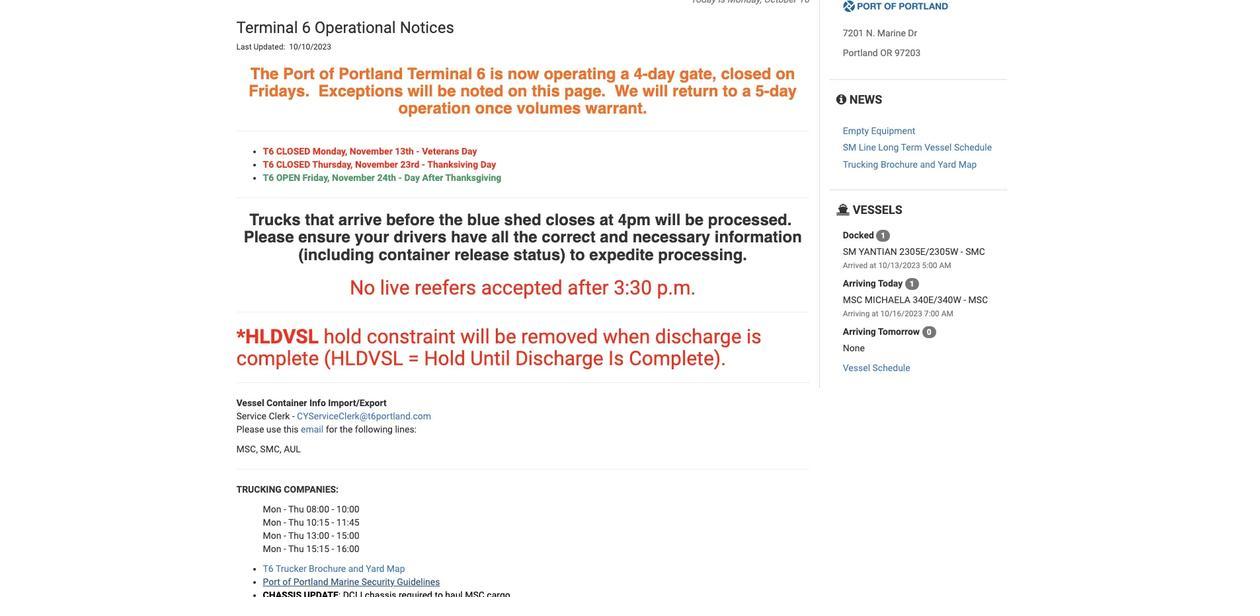 Task type: locate. For each thing, give the bounding box(es) containing it.
5:00
[[922, 261, 937, 271]]

day up thanksgiving at the top left of page
[[481, 159, 496, 170]]

thu
[[288, 505, 304, 515], [288, 518, 304, 528], [288, 531, 304, 542], [288, 544, 304, 555]]

yard down sm line long term vessel schedule link
[[938, 159, 956, 170]]

7:00
[[924, 310, 940, 319]]

port down the trucker
[[263, 577, 280, 588]]

day up the thanksiving
[[462, 146, 477, 157]]

t6 up trucks
[[263, 159, 274, 170]]

1 vertical spatial yard
[[366, 564, 384, 575]]

volumes
[[517, 99, 581, 118]]

am down 340w
[[941, 310, 953, 319]]

- up the trucker
[[284, 544, 286, 555]]

correct
[[542, 228, 596, 247]]

2 sm from the top
[[843, 247, 857, 257]]

1 vertical spatial map
[[387, 564, 405, 575]]

is inside hold constraint will be removed when discharge is complete (hldvsl = hold until discharge is complete).
[[747, 325, 762, 348]]

0 vertical spatial am
[[939, 261, 951, 271]]

is right the discharge
[[747, 325, 762, 348]]

1 horizontal spatial marine
[[877, 28, 906, 39]]

shed
[[504, 211, 541, 229]]

a left '4-'
[[621, 65, 629, 83]]

1 horizontal spatial /
[[934, 295, 938, 306]]

this right once
[[532, 82, 560, 100]]

2 horizontal spatial and
[[920, 159, 936, 170]]

1 sm from the top
[[843, 142, 857, 153]]

1 vertical spatial and
[[600, 228, 628, 247]]

1 horizontal spatial terminal
[[407, 65, 472, 83]]

- left '16:00'
[[332, 544, 334, 555]]

1 vertical spatial of
[[283, 577, 291, 588]]

brochure down 15:15
[[309, 564, 346, 575]]

will right 4pm
[[655, 211, 681, 229]]

noted
[[460, 82, 504, 100]]

port of portland t6 image
[[843, 0, 949, 13]]

10/16/2023
[[881, 310, 922, 319]]

15:00
[[336, 531, 360, 542]]

0 vertical spatial and
[[920, 159, 936, 170]]

vessel for vessel container info import/export service clerk - cyserviceclerk@t6portland.com please use this email for the following lines:
[[236, 398, 264, 409]]

/ up 5:00 at the right
[[926, 247, 929, 257]]

trucking brochure and yard map link
[[843, 159, 977, 170]]

is
[[490, 65, 503, 83], [747, 325, 762, 348]]

0 vertical spatial terminal
[[236, 19, 298, 37]]

0 horizontal spatial this
[[283, 424, 299, 435]]

2 vertical spatial portland
[[293, 577, 328, 588]]

hold constraint will be removed when discharge is complete (hldvsl = hold until discharge is complete).
[[236, 325, 762, 370]]

- right 23rd
[[422, 159, 425, 170]]

smc
[[966, 247, 985, 257]]

0 vertical spatial /
[[926, 247, 929, 257]]

be inside the port of portland terminal 6 is now operating a 4-day gate, closed on fridays .  exceptions will be noted on this page.  we will return to a 5-day operation once volumes warrant.
[[437, 82, 456, 100]]

day
[[462, 146, 477, 157], [481, 159, 496, 170], [404, 172, 420, 183]]

status)
[[514, 246, 566, 264]]

1 horizontal spatial and
[[600, 228, 628, 247]]

email link
[[301, 424, 323, 435]]

- right 13th
[[416, 146, 420, 157]]

yard inside empty equipment sm line long term vessel schedule trucking brochure and yard map
[[938, 159, 956, 170]]

on right 5-
[[776, 65, 795, 83]]

1 vertical spatial closed
[[276, 159, 310, 170]]

0 horizontal spatial portland
[[293, 577, 328, 588]]

0 vertical spatial schedule
[[954, 142, 992, 153]]

be down accepted at left
[[495, 325, 516, 348]]

the port of portland terminal 6 is now operating a 4-day gate, closed on fridays .  exceptions will be noted on this page.  we will return to a 5-day operation once volumes warrant.
[[249, 65, 797, 118]]

1 vertical spatial marine
[[331, 577, 359, 588]]

1 vertical spatial 1
[[910, 280, 914, 289]]

information
[[715, 228, 802, 247]]

marine inside the "t6 trucker brochure and yard map port of portland marine security guidelines"
[[331, 577, 359, 588]]

msc down arrived at the top
[[843, 295, 863, 306]]

1 mon from the top
[[263, 505, 281, 515]]

1 arriving from the top
[[843, 278, 876, 289]]

once
[[475, 99, 512, 118]]

map up security
[[387, 564, 405, 575]]

today
[[878, 278, 903, 289]]

1 vertical spatial terminal
[[407, 65, 472, 83]]

1 vertical spatial is
[[747, 325, 762, 348]]

=
[[408, 347, 419, 370]]

1 thu from the top
[[288, 505, 304, 515]]

0 horizontal spatial vessel
[[236, 398, 264, 409]]

11:45
[[336, 518, 360, 528]]

now
[[508, 65, 539, 83]]

340w
[[938, 295, 961, 306]]

warrant.
[[585, 99, 647, 118]]

operation
[[398, 99, 471, 118]]

1 vertical spatial day
[[481, 159, 496, 170]]

sm up arrived at the top
[[843, 247, 857, 257]]

2 vertical spatial be
[[495, 325, 516, 348]]

- inside vessel container info import/export service clerk - cyserviceclerk@t6portland.com please use this email for the following lines:
[[292, 411, 295, 422]]

guidelines
[[397, 577, 440, 588]]

drivers
[[394, 228, 447, 247]]

will right exceptions on the top of page
[[407, 82, 433, 100]]

brochure
[[881, 159, 918, 170], [309, 564, 346, 575]]

arriving up none
[[843, 327, 876, 337]]

0 horizontal spatial day
[[648, 65, 675, 83]]

2 horizontal spatial portland
[[843, 48, 878, 58]]

to up the after in the left of the page
[[570, 246, 585, 264]]

email
[[301, 424, 323, 435]]

1 t6 from the top
[[263, 146, 274, 157]]

1 horizontal spatial of
[[319, 65, 334, 83]]

and right correct
[[600, 228, 628, 247]]

november
[[350, 146, 393, 157], [355, 159, 398, 170], [332, 172, 375, 183]]

1 vertical spatial arriving
[[843, 310, 870, 319]]

2305w
[[929, 247, 958, 257]]

- right 340w
[[964, 295, 966, 306]]

day left info circle icon
[[770, 82, 797, 100]]

map inside the "t6 trucker brochure and yard map port of portland marine security guidelines"
[[387, 564, 405, 575]]

1 horizontal spatial portland
[[339, 65, 403, 83]]

t6 left the trucker
[[263, 564, 274, 575]]

marine up 'or' on the top of page
[[877, 28, 906, 39]]

container
[[267, 398, 307, 409]]

on right noted
[[508, 82, 527, 100]]

1 closed from the top
[[276, 146, 310, 157]]

please inside vessel container info import/export service clerk - cyserviceclerk@t6portland.com please use this email for the following lines:
[[236, 424, 264, 435]]

portland inside the "t6 trucker brochure and yard map port of portland marine security guidelines"
[[293, 577, 328, 588]]

be left noted
[[437, 82, 456, 100]]

empty equipment link
[[843, 126, 915, 136]]

0 horizontal spatial map
[[387, 564, 405, 575]]

gate,
[[680, 65, 717, 83]]

sm for line
[[843, 142, 857, 153]]

vessel down none
[[843, 363, 870, 374]]

sm line long term vessel schedule link
[[843, 142, 992, 153]]

after
[[422, 172, 443, 183]]

the right for
[[340, 424, 353, 435]]

/ inside arriving today 1 msc michaela 340e / 340w - msc arriving at 10/16/2023 7:00 am
[[934, 295, 938, 306]]

arriving down the michaela
[[843, 310, 870, 319]]

msc,
[[236, 444, 258, 455]]

of inside the port of portland terminal 6 is now operating a 4-day gate, closed on fridays .  exceptions will be noted on this page.  we will return to a 5-day operation once volumes warrant.
[[319, 65, 334, 83]]

arriving tomorrow 0 none
[[843, 327, 931, 354]]

term
[[901, 142, 922, 153]]

processed.
[[708, 211, 792, 229]]

marine
[[877, 28, 906, 39], [331, 577, 359, 588]]

vessel for vessel schedule
[[843, 363, 870, 374]]

- left 13:00
[[284, 531, 286, 542]]

1 horizontal spatial this
[[532, 82, 560, 100]]

before
[[386, 211, 435, 229]]

0 horizontal spatial to
[[570, 246, 585, 264]]

terminal inside the port of portland terminal 6 is now operating a 4-day gate, closed on fridays .  exceptions will be noted on this page.  we will return to a 5-day operation once volumes warrant.
[[407, 65, 472, 83]]

and inside the "t6 trucker brochure and yard map port of portland marine security guidelines"
[[348, 564, 364, 575]]

0 vertical spatial closed
[[276, 146, 310, 157]]

0 vertical spatial map
[[959, 159, 977, 170]]

0 horizontal spatial 6
[[302, 19, 311, 37]]

arriving today 1 msc michaela 340e / 340w - msc arriving at 10/16/2023 7:00 am
[[843, 278, 988, 319]]

portland down 7201
[[843, 48, 878, 58]]

- left 10:15
[[284, 518, 286, 528]]

empty
[[843, 126, 869, 136]]

portland down the trucker
[[293, 577, 328, 588]]

sm left line
[[843, 142, 857, 153]]

vessel inside vessel container info import/export service clerk - cyserviceclerk@t6portland.com please use this email for the following lines:
[[236, 398, 264, 409]]

thu left 13:00
[[288, 531, 304, 542]]

0 horizontal spatial marine
[[331, 577, 359, 588]]

thu left 10:15
[[288, 518, 304, 528]]

0 vertical spatial brochure
[[881, 159, 918, 170]]

brochure down long on the top of the page
[[881, 159, 918, 170]]

or
[[880, 48, 892, 58]]

discharge
[[515, 347, 604, 370]]

portland down terminal 6 operational notices last updated:  10/10/2023
[[339, 65, 403, 83]]

schedule down arriving tomorrow 0 none
[[873, 363, 910, 374]]

0 horizontal spatial is
[[490, 65, 503, 83]]

sm inside empty equipment sm line long term vessel schedule trucking brochure and yard map
[[843, 142, 857, 153]]

1 horizontal spatial port
[[283, 65, 315, 83]]

schedule right term
[[954, 142, 992, 153]]

that
[[305, 211, 334, 229]]

security
[[362, 577, 395, 588]]

0 vertical spatial at
[[600, 211, 614, 229]]

a
[[621, 65, 629, 83], [742, 82, 751, 100]]

1 horizontal spatial day
[[462, 146, 477, 157]]

vessel right term
[[925, 142, 952, 153]]

vessel up service
[[236, 398, 264, 409]]

map down sm line long term vessel schedule link
[[959, 159, 977, 170]]

0 horizontal spatial 1
[[881, 231, 886, 241]]

this inside the port of portland terminal 6 is now operating a 4-day gate, closed on fridays .  exceptions will be noted on this page.  we will return to a 5-day operation once volumes warrant.
[[532, 82, 560, 100]]

be inside hold constraint will be removed when discharge is complete (hldvsl = hold until discharge is complete).
[[495, 325, 516, 348]]

to inside trucks that arrive before the blue shed closes at 4pm will be processed. please ensure your drivers have all the correct and necessary information (including container release status) to expedite processing.
[[570, 246, 585, 264]]

t6 left the open
[[263, 172, 274, 183]]

6 inside the port of portland terminal 6 is now operating a 4-day gate, closed on fridays .  exceptions will be noted on this page.  we will return to a 5-day operation once volumes warrant.
[[477, 65, 486, 83]]

of inside the "t6 trucker brochure and yard map port of portland marine security guidelines"
[[283, 577, 291, 588]]

thu up the trucker
[[288, 544, 304, 555]]

0 vertical spatial vessel
[[925, 142, 952, 153]]

1 vertical spatial 6
[[477, 65, 486, 83]]

1 vertical spatial brochure
[[309, 564, 346, 575]]

1 up 340e
[[910, 280, 914, 289]]

0 horizontal spatial a
[[621, 65, 629, 83]]

release
[[454, 246, 509, 264]]

yard up security
[[366, 564, 384, 575]]

schedule inside empty equipment sm line long term vessel schedule trucking brochure and yard map
[[954, 142, 992, 153]]

0 vertical spatial sm
[[843, 142, 857, 153]]

ensure
[[298, 228, 350, 247]]

0 horizontal spatial /
[[926, 247, 929, 257]]

- right clerk
[[292, 411, 295, 422]]

terminal up last
[[236, 19, 298, 37]]

yard inside the "t6 trucker brochure and yard map port of portland marine security guidelines"
[[366, 564, 384, 575]]

no live reefers accepted after 3:30 p.m.
[[350, 276, 696, 300]]

0 horizontal spatial of
[[283, 577, 291, 588]]

t6 down fridays
[[263, 146, 274, 157]]

is
[[608, 347, 624, 370]]

this inside vessel container info import/export service clerk - cyserviceclerk@t6portland.com please use this email for the following lines:
[[283, 424, 299, 435]]

vessel
[[925, 142, 952, 153], [843, 363, 870, 374], [236, 398, 264, 409]]

veterans
[[422, 146, 459, 157]]

1 vertical spatial vessel
[[843, 363, 870, 374]]

0 vertical spatial 6
[[302, 19, 311, 37]]

terminal 6 operational notices last updated:  10/10/2023
[[236, 19, 458, 52]]

1 vertical spatial at
[[870, 261, 877, 271]]

1 vertical spatial be
[[685, 211, 704, 229]]

0 vertical spatial this
[[532, 82, 560, 100]]

0 vertical spatial yard
[[938, 159, 956, 170]]

of down the trucker
[[283, 577, 291, 588]]

of
[[319, 65, 334, 83], [283, 577, 291, 588]]

0 horizontal spatial be
[[437, 82, 456, 100]]

1 vertical spatial am
[[941, 310, 953, 319]]

2 mon from the top
[[263, 518, 281, 528]]

your
[[355, 228, 389, 247]]

0 horizontal spatial msc
[[843, 295, 863, 306]]

yantian
[[859, 247, 897, 257]]

4 mon from the top
[[263, 544, 281, 555]]

this
[[532, 82, 560, 100], [283, 424, 299, 435]]

- left smc
[[961, 247, 963, 257]]

have
[[451, 228, 487, 247]]

(including
[[298, 246, 374, 264]]

the right the "all"
[[514, 228, 537, 247]]

at down the michaela
[[872, 310, 879, 319]]

15:15
[[306, 544, 329, 555]]

thu down the trucking companies:
[[288, 505, 304, 515]]

tomorrow
[[878, 327, 920, 337]]

will inside hold constraint will be removed when discharge is complete (hldvsl = hold until discharge is complete).
[[460, 325, 490, 348]]

open
[[276, 172, 300, 183]]

1 vertical spatial schedule
[[873, 363, 910, 374]]

2 closed from the top
[[276, 159, 310, 170]]

of down 10/10/2023
[[319, 65, 334, 83]]

am down 2305w
[[939, 261, 951, 271]]

marine down t6 trucker brochure and yard map link
[[331, 577, 359, 588]]

when
[[603, 325, 650, 348]]

4 t6 from the top
[[263, 564, 274, 575]]

0 horizontal spatial and
[[348, 564, 364, 575]]

at down the yantian
[[870, 261, 877, 271]]

day down 23rd
[[404, 172, 420, 183]]

/ up 7:00
[[934, 295, 938, 306]]

0 vertical spatial 1
[[881, 231, 886, 241]]

0 horizontal spatial on
[[508, 82, 527, 100]]

1 horizontal spatial a
[[742, 82, 751, 100]]

smc,
[[260, 444, 282, 455]]

please left that on the top of page
[[244, 228, 294, 247]]

port down 10/10/2023
[[283, 65, 315, 83]]

0 horizontal spatial brochure
[[309, 564, 346, 575]]

will
[[407, 82, 433, 100], [643, 82, 668, 100], [655, 211, 681, 229], [460, 325, 490, 348]]

msc
[[843, 295, 863, 306], [969, 295, 988, 306]]

0 vertical spatial arriving
[[843, 278, 876, 289]]

the left blue at the top left of the page
[[439, 211, 463, 229]]

arriving down arrived at the top
[[843, 278, 876, 289]]

3 t6 from the top
[[263, 172, 274, 183]]

trucks that arrive before the blue shed closes at 4pm will be processed. please ensure your drivers have all the correct and necessary information (including container release status) to expedite processing.
[[244, 211, 802, 264]]

blue
[[467, 211, 500, 229]]

1 horizontal spatial 6
[[477, 65, 486, 83]]

6 up once
[[477, 65, 486, 83]]

will down "reefers"
[[460, 325, 490, 348]]

-
[[416, 146, 420, 157], [422, 159, 425, 170], [398, 172, 402, 183], [961, 247, 963, 257], [964, 295, 966, 306], [292, 411, 295, 422], [284, 505, 286, 515], [332, 505, 334, 515], [284, 518, 286, 528], [332, 518, 334, 528], [284, 531, 286, 542], [332, 531, 334, 542], [284, 544, 286, 555], [332, 544, 334, 555]]

arriving inside arriving tomorrow 0 none
[[843, 327, 876, 337]]

0 vertical spatial marine
[[877, 28, 906, 39]]

a left 5-
[[742, 82, 751, 100]]

2 horizontal spatial be
[[685, 211, 704, 229]]

please down service
[[236, 424, 264, 435]]

3 arriving from the top
[[843, 327, 876, 337]]

sm inside docked 1 sm yantian 2305e / 2305w - smc arrived at 10/13/2023 5:00 am
[[843, 247, 857, 257]]

1 vertical spatial port
[[263, 577, 280, 588]]

dr
[[908, 28, 917, 39]]

be up the processing. on the top of page
[[685, 211, 704, 229]]

2 thu from the top
[[288, 518, 304, 528]]

1 horizontal spatial msc
[[969, 295, 988, 306]]

1 horizontal spatial to
[[723, 82, 738, 100]]

and up port of portland marine security guidelines link
[[348, 564, 364, 575]]

2 vertical spatial arriving
[[843, 327, 876, 337]]

brochure inside empty equipment sm line long term vessel schedule trucking brochure and yard map
[[881, 159, 918, 170]]

this right use
[[283, 424, 299, 435]]

10/13/2023
[[878, 261, 920, 271]]

6 up 10/10/2023
[[302, 19, 311, 37]]

at left 4pm
[[600, 211, 614, 229]]

7201
[[843, 28, 864, 39]]

0
[[927, 328, 931, 337]]

2 vertical spatial at
[[872, 310, 879, 319]]

0 vertical spatial port
[[283, 65, 315, 83]]

1 vertical spatial this
[[283, 424, 299, 435]]

0 vertical spatial to
[[723, 82, 738, 100]]

1 up the yantian
[[881, 231, 886, 241]]

1 horizontal spatial schedule
[[954, 142, 992, 153]]

1 vertical spatial sm
[[843, 247, 857, 257]]

0 vertical spatial please
[[244, 228, 294, 247]]

day left gate,
[[648, 65, 675, 83]]

at inside arriving today 1 msc michaela 340e / 340w - msc arriving at 10/16/2023 7:00 am
[[872, 310, 879, 319]]

port inside the "t6 trucker brochure and yard map port of portland marine security guidelines"
[[263, 577, 280, 588]]

0 vertical spatial be
[[437, 82, 456, 100]]

1 horizontal spatial vessel
[[843, 363, 870, 374]]

msc right 340w
[[969, 295, 988, 306]]

1 vertical spatial /
[[934, 295, 938, 306]]

1 horizontal spatial 1
[[910, 280, 914, 289]]

0 horizontal spatial the
[[340, 424, 353, 435]]

1 vertical spatial november
[[355, 159, 398, 170]]

0 horizontal spatial yard
[[366, 564, 384, 575]]

terminal up operation
[[407, 65, 472, 83]]

- inside arriving today 1 msc michaela 340e / 340w - msc arriving at 10/16/2023 7:00 am
[[964, 295, 966, 306]]

and down sm line long term vessel schedule link
[[920, 159, 936, 170]]

port inside the port of portland terminal 6 is now operating a 4-day gate, closed on fridays .  exceptions will be noted on this page.  we will return to a 5-day operation once volumes warrant.
[[283, 65, 315, 83]]

we
[[615, 82, 638, 100]]

0 vertical spatial portland
[[843, 48, 878, 58]]

to left 5-
[[723, 82, 738, 100]]

1 horizontal spatial brochure
[[881, 159, 918, 170]]

1 horizontal spatial map
[[959, 159, 977, 170]]

removed
[[521, 325, 598, 348]]

is left now
[[490, 65, 503, 83]]

t6 inside the "t6 trucker brochure and yard map port of portland marine security guidelines"
[[263, 564, 274, 575]]



Task type: describe. For each thing, give the bounding box(es) containing it.
line
[[859, 142, 876, 153]]

return
[[673, 82, 718, 100]]

/ inside docked 1 sm yantian 2305e / 2305w - smc arrived at 10/13/2023 5:00 am
[[926, 247, 929, 257]]

1 inside arriving today 1 msc michaela 340e / 340w - msc arriving at 10/16/2023 7:00 am
[[910, 280, 914, 289]]

n.
[[866, 28, 875, 39]]

2 arriving from the top
[[843, 310, 870, 319]]

map inside empty equipment sm line long term vessel schedule trucking brochure and yard map
[[959, 159, 977, 170]]

0 vertical spatial november
[[350, 146, 393, 157]]

mon - thu 08:00 - 10:00 mon - thu 10:15 - 11:45 mon - thu 13:00 - 15:00 mon - thu 15:15 - 16:00
[[263, 505, 360, 555]]

3 thu from the top
[[288, 531, 304, 542]]

info circle image
[[836, 94, 847, 106]]

news
[[847, 93, 882, 107]]

portland inside the port of portland terminal 6 is now operating a 4-day gate, closed on fridays .  exceptions will be noted on this page.  we will return to a 5-day operation once volumes warrant.
[[339, 65, 403, 83]]

michaela
[[865, 295, 911, 306]]

be inside trucks that arrive before the blue shed closes at 4pm will be processed. please ensure your drivers have all the correct and necessary information (including container release status) to expedite processing.
[[685, 211, 704, 229]]

(hldvsl
[[324, 347, 403, 370]]

arrived
[[843, 261, 868, 271]]

vessels
[[850, 203, 903, 217]]

will inside trucks that arrive before the blue shed closes at 4pm will be processed. please ensure your drivers have all the correct and necessary information (including container release status) to expedite processing.
[[655, 211, 681, 229]]

vessel container info import/export service clerk - cyserviceclerk@t6portland.com please use this email for the following lines:
[[236, 398, 431, 435]]

trucker
[[276, 564, 307, 575]]

docked 1 sm yantian 2305e / 2305w - smc arrived at 10/13/2023 5:00 am
[[843, 230, 985, 271]]

at inside trucks that arrive before the blue shed closes at 4pm will be processed. please ensure your drivers have all the correct and necessary information (including container release status) to expedite processing.
[[600, 211, 614, 229]]

97203
[[895, 48, 921, 58]]

13:00
[[306, 531, 329, 542]]

complete
[[236, 347, 319, 370]]

4 thu from the top
[[288, 544, 304, 555]]

portland or 97203
[[843, 48, 921, 58]]

ship image
[[836, 205, 850, 216]]

thanksiving
[[427, 159, 478, 170]]

reefers
[[415, 276, 476, 300]]

no
[[350, 276, 375, 300]]

expedite
[[589, 246, 654, 264]]

arrive
[[338, 211, 382, 229]]

- left 15:00
[[332, 531, 334, 542]]

am inside docked 1 sm yantian 2305e / 2305w - smc arrived at 10/13/2023 5:00 am
[[939, 261, 951, 271]]

0 vertical spatial day
[[462, 146, 477, 157]]

08:00
[[306, 505, 329, 515]]

discharge
[[655, 325, 742, 348]]

1 horizontal spatial the
[[439, 211, 463, 229]]

2 vertical spatial november
[[332, 172, 375, 183]]

6 inside terminal 6 operational notices last updated:  10/10/2023
[[302, 19, 311, 37]]

the inside vessel container info import/export service clerk - cyserviceclerk@t6portland.com please use this email for the following lines:
[[340, 424, 353, 435]]

the
[[250, 65, 279, 83]]

all
[[492, 228, 509, 247]]

arriving for tomorrow
[[843, 327, 876, 337]]

2 horizontal spatial the
[[514, 228, 537, 247]]

- right "24th"
[[398, 172, 402, 183]]

to inside the port of portland terminal 6 is now operating a 4-day gate, closed on fridays .  exceptions will be noted on this page.  we will return to a 5-day operation once volumes warrant.
[[723, 82, 738, 100]]

trucking
[[236, 485, 282, 495]]

necessary
[[633, 228, 710, 247]]

5-
[[755, 82, 770, 100]]

am inside arriving today 1 msc michaela 340e / 340w - msc arriving at 10/16/2023 7:00 am
[[941, 310, 953, 319]]

equipment
[[871, 126, 915, 136]]

1 inside docked 1 sm yantian 2305e / 2305w - smc arrived at 10/13/2023 5:00 am
[[881, 231, 886, 241]]

is inside the port of portland terminal 6 is now operating a 4-day gate, closed on fridays .  exceptions will be noted on this page.  we will return to a 5-day operation once volumes warrant.
[[490, 65, 503, 83]]

brochure inside the "t6 trucker brochure and yard map port of portland marine security guidelines"
[[309, 564, 346, 575]]

13th
[[395, 146, 414, 157]]

- down the trucking companies:
[[284, 505, 286, 515]]

7201 n. marine dr
[[843, 28, 917, 39]]

thanksgiving
[[445, 172, 501, 183]]

1 horizontal spatial day
[[770, 82, 797, 100]]

lines:
[[395, 424, 417, 435]]

2 t6 from the top
[[263, 159, 274, 170]]

p.m.
[[657, 276, 696, 300]]

clerk
[[269, 411, 290, 422]]

trucks
[[249, 211, 301, 229]]

after
[[568, 276, 609, 300]]

live
[[380, 276, 410, 300]]

- left 10:00 at the left bottom
[[332, 505, 334, 515]]

terminal inside terminal 6 operational notices last updated:  10/10/2023
[[236, 19, 298, 37]]

until
[[470, 347, 510, 370]]

container
[[379, 246, 450, 264]]

sm for yantian
[[843, 247, 857, 257]]

and inside trucks that arrive before the blue shed closes at 4pm will be processed. please ensure your drivers have all the correct and necessary information (including container release status) to expedite processing.
[[600, 228, 628, 247]]

2 msc from the left
[[969, 295, 988, 306]]

0 horizontal spatial schedule
[[873, 363, 910, 374]]

trucking
[[843, 159, 878, 170]]

- left 11:45
[[332, 518, 334, 528]]

0 horizontal spatial day
[[404, 172, 420, 183]]

companies:
[[284, 485, 339, 495]]

3 mon from the top
[[263, 531, 281, 542]]

notices
[[400, 19, 454, 37]]

closes
[[546, 211, 595, 229]]

complete).
[[629, 347, 726, 370]]

2 horizontal spatial day
[[481, 159, 496, 170]]

please inside trucks that arrive before the blue shed closes at 4pm will be processed. please ensure your drivers have all the correct and necessary information (including container release status) to expedite processing.
[[244, 228, 294, 247]]

exceptions
[[318, 82, 403, 100]]

vessel inside empty equipment sm line long term vessel schedule trucking brochure and yard map
[[925, 142, 952, 153]]

msc, smc, aul
[[236, 444, 301, 455]]

fridays
[[249, 82, 305, 100]]

at inside docked 1 sm yantian 2305e / 2305w - smc arrived at 10/13/2023 5:00 am
[[870, 261, 877, 271]]

monday,
[[313, 146, 347, 157]]

1 msc from the left
[[843, 295, 863, 306]]

1 horizontal spatial on
[[776, 65, 795, 83]]

will right we
[[643, 82, 668, 100]]

constraint
[[367, 325, 456, 348]]

4-
[[634, 65, 648, 83]]

- inside docked 1 sm yantian 2305e / 2305w - smc arrived at 10/13/2023 5:00 am
[[961, 247, 963, 257]]

arriving for today
[[843, 278, 876, 289]]

*hldvsl
[[236, 325, 319, 348]]

hold
[[324, 325, 362, 348]]

t6 trucker brochure and yard map link
[[263, 564, 405, 575]]

16:00
[[336, 544, 360, 555]]

t6 trucker brochure and yard map port of portland marine security guidelines
[[263, 564, 440, 588]]

empty equipment sm line long term vessel schedule trucking brochure and yard map
[[843, 126, 992, 170]]

hold
[[424, 347, 465, 370]]

t6 closed monday, november 13th - veterans day t6 closed thursday, november 23rd - thanksiving day t6 open friday, november 24th - day after thanksgiving
[[263, 146, 501, 183]]

cyserviceclerk@t6portland.com
[[297, 411, 431, 422]]

import/export
[[328, 398, 387, 409]]

and inside empty equipment sm line long term vessel schedule trucking brochure and yard map
[[920, 159, 936, 170]]

340e
[[913, 295, 934, 306]]

operating
[[544, 65, 616, 83]]



Task type: vqa. For each thing, say whether or not it's contained in the screenshot.
the 'Home'
no



